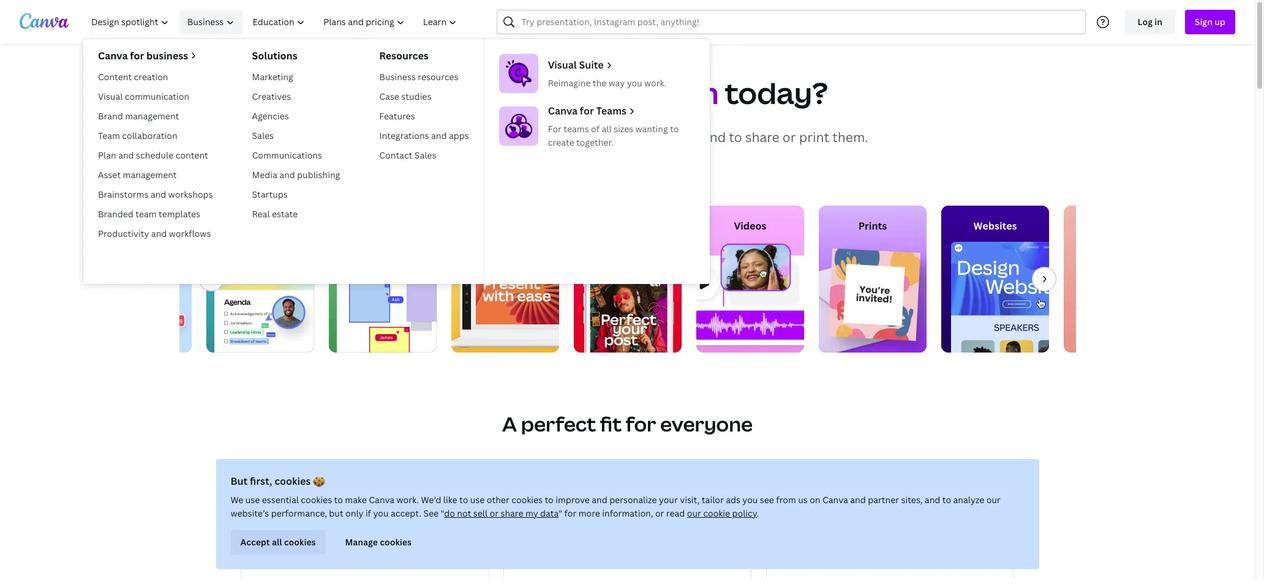 Task type: describe. For each thing, give the bounding box(es) containing it.
manage cookies
[[345, 537, 412, 549]]

premium
[[685, 531, 722, 542]]

communication
[[125, 91, 189, 102]]

or right sell
[[490, 508, 499, 520]]

access
[[644, 531, 672, 542]]

our cookie policy link
[[687, 508, 757, 520]]

1 vertical spatial teams
[[881, 487, 927, 507]]

ads
[[726, 495, 741, 506]]

design for anything,
[[315, 517, 342, 529]]

branded
[[98, 208, 133, 220]]

creation
[[134, 71, 168, 83]]

1 use from the left
[[246, 495, 260, 506]]

performance,
[[271, 508, 327, 520]]

resources
[[418, 71, 459, 83]]

business resources
[[380, 71, 459, 83]]

free
[[305, 487, 337, 507]]

top level navigation element
[[83, 10, 710, 284]]

from
[[777, 495, 797, 506]]

asset management link
[[93, 165, 218, 185]]

their inside for anyone to design anything, on their own or with family, friends, or others. no experience required.
[[397, 517, 417, 529]]

websites
[[974, 219, 1017, 233]]

content,
[[519, 544, 554, 556]]

suite
[[579, 58, 604, 72]]

marketing link
[[247, 67, 345, 87]]

features link
[[375, 107, 474, 126]]

brainstorms
[[98, 189, 149, 200]]

work. inside we use essential cookies to make canva work. we'd like to use other cookies to improve and personalize your visit, tailor ads you see from us on canva and partner sites, and to analyze our website's performance, but only if you accept. see "
[[397, 495, 419, 506]]

agencies link
[[247, 107, 345, 126]]

contact
[[380, 150, 413, 161]]

cookies up my
[[512, 495, 543, 506]]

canva up teams
[[548, 104, 578, 118]]

sign
[[1196, 16, 1213, 28]]

for inside but first, cookies 🍪 dialog
[[565, 508, 577, 520]]

business for business resources
[[380, 71, 416, 83]]

visual for visual communication
[[98, 91, 123, 102]]

log in
[[1138, 16, 1163, 28]]

reimagine
[[548, 77, 591, 89]]

for for for teams of all sizes wanting to create together.
[[548, 123, 562, 135]]

contact sales link
[[375, 146, 474, 165]]

and inside 'link'
[[118, 150, 134, 161]]

professional inside for individuals, solopreneurs and freelance designers who want unlimited access to premium content, to create professional designs with ease and scale their productivity.
[[595, 544, 647, 556]]

team
[[136, 208, 157, 220]]

for for for individuals, solopreneurs and freelance designers who want unlimited access to premium content, to create professional designs with ease and scale their productivity.
[[519, 517, 533, 529]]

media
[[252, 169, 277, 181]]

tailor
[[702, 495, 724, 506]]

to down who
[[556, 544, 565, 556]]

required.
[[422, 531, 460, 542]]

on inside for anyone to design anything, on their own or with family, friends, or others. no experience required.
[[385, 517, 395, 529]]

canva up data
[[544, 487, 589, 507]]

creatives link
[[247, 87, 345, 107]]

you down suite
[[564, 73, 619, 113]]

visual suite
[[548, 58, 604, 72]]

workshops
[[168, 189, 213, 200]]

accept all cookies button
[[231, 531, 326, 555]]

for up 'content creation'
[[130, 49, 144, 63]]

case
[[380, 91, 400, 102]]

productivity
[[98, 228, 149, 240]]

startups
[[252, 189, 288, 200]]

canva up if
[[369, 495, 395, 506]]

no
[[361, 531, 373, 542]]

marketing
[[252, 71, 293, 83]]

see
[[760, 495, 775, 506]]

not
[[457, 508, 472, 520]]

experience
[[375, 531, 420, 542]]

sell
[[474, 508, 488, 520]]

on inside we use essential cookies to make canva work. we'd like to use other cookies to improve and personalize your visit, tailor ads you see from us on canva and partner sites, and to analyze our website's performance, but only if you accept. see "
[[810, 495, 821, 506]]

0 vertical spatial designs
[[653, 129, 700, 146]]

we
[[231, 495, 244, 506]]

improve
[[556, 495, 590, 506]]

in
[[1155, 16, 1163, 28]]

workflows
[[169, 228, 211, 240]]

real estate link
[[247, 205, 345, 224]]

to left the analyze
[[943, 495, 952, 506]]

up
[[1215, 16, 1226, 28]]

apps
[[449, 130, 469, 142]]

canva right "from"
[[807, 487, 852, 507]]

you up policy on the bottom of the page
[[743, 495, 758, 506]]

business for business
[[187, 16, 224, 28]]

to up data
[[545, 495, 554, 506]]

others.
[[330, 531, 359, 542]]

see
[[424, 508, 439, 520]]

brand management link
[[93, 107, 218, 126]]

who
[[561, 531, 578, 542]]

our inside we use essential cookies to make canva work. we'd like to use other cookies to improve and personalize your visit, tailor ads you see from us on canva and partner sites, and to analyze our website's performance, but only if you accept. see "
[[987, 495, 1001, 506]]

essential
[[262, 495, 299, 506]]

canva for teams inside 'business' menu
[[548, 104, 627, 118]]

real
[[252, 208, 270, 220]]

cookies right no
[[380, 537, 412, 549]]

canva free
[[256, 487, 337, 507]]

to inside for anyone to design anything, on their own or with family, friends, or others. no experience required.
[[304, 517, 313, 529]]

all inside for teams of all sizes wanting to create together.
[[602, 123, 612, 135]]

other
[[487, 495, 510, 506]]

canva right us
[[823, 495, 849, 506]]

canva pro
[[544, 487, 618, 507]]

but first, cookies 🍪 dialog
[[216, 460, 1040, 570]]

studies
[[402, 91, 432, 102]]

integrations and apps link
[[375, 126, 474, 146]]

own
[[419, 517, 436, 529]]

makes
[[429, 129, 468, 146]]

read
[[667, 508, 685, 520]]

designs inside for individuals, solopreneurs and freelance designers who want unlimited access to premium content, to create professional designs with ease and scale their productivity.
[[649, 544, 680, 556]]

do
[[444, 508, 455, 520]]

visit,
[[680, 495, 700, 506]]

sizes
[[614, 123, 634, 135]]

create left together.
[[530, 129, 570, 146]]

team collaboration
[[98, 130, 177, 142]]

communications
[[252, 150, 322, 161]]

with inside for individuals, solopreneurs and freelance designers who want unlimited access to premium content, to create professional designs with ease and scale their productivity.
[[682, 544, 700, 556]]

plan and schedule content
[[98, 150, 208, 161]]

productivity and workflows link
[[93, 224, 218, 244]]

.
[[757, 508, 760, 520]]

business menu
[[83, 39, 710, 284]]

to down today?
[[730, 129, 743, 146]]

case studies link
[[375, 87, 474, 107]]

0 vertical spatial professional
[[573, 129, 650, 146]]

make
[[345, 495, 367, 506]]

family,
[[256, 531, 283, 542]]

to down freelance
[[674, 531, 683, 542]]



Task type: vqa. For each thing, say whether or not it's contained in the screenshot.
Graduation Canvas Prints
no



Task type: locate. For each thing, give the bounding box(es) containing it.
Try presentation, Instagram post, anything! search field
[[522, 10, 1078, 34]]

use up website's
[[246, 495, 260, 506]]

management inside brand management link
[[125, 110, 179, 122]]

agencies
[[252, 110, 289, 122]]

0 vertical spatial with
[[449, 517, 467, 529]]

you
[[564, 73, 619, 113], [627, 77, 643, 89], [743, 495, 758, 506], [373, 508, 389, 520]]

0 horizontal spatial work.
[[397, 495, 419, 506]]

canva up contact sales
[[387, 129, 425, 146]]

0 horizontal spatial design
[[315, 517, 342, 529]]

business resources link
[[375, 67, 474, 87]]

what will you design today?
[[427, 73, 829, 113]]

sign up button
[[1186, 10, 1236, 34]]

on
[[810, 495, 821, 506], [385, 517, 395, 529]]

1 vertical spatial management
[[123, 169, 177, 181]]

to right wanting
[[671, 123, 679, 135]]

None search field
[[497, 10, 1086, 34]]

1 vertical spatial visual
[[98, 91, 123, 102]]

0 horizontal spatial "
[[441, 508, 444, 520]]

1 horizontal spatial for
[[519, 517, 533, 529]]

to right the like
[[460, 495, 468, 506]]

0 vertical spatial our
[[987, 495, 1001, 506]]

for inside for anyone to design anything, on their own or with family, friends, or others. no experience required.
[[256, 517, 269, 529]]

sales link
[[247, 126, 345, 146]]

media and publishing link
[[247, 165, 345, 185]]

1 horizontal spatial canva for teams
[[807, 487, 927, 507]]

management for brand management
[[125, 110, 179, 122]]

but first, cookies 🍪
[[231, 475, 325, 488]]

asset management
[[98, 169, 177, 181]]

1 vertical spatial all
[[272, 537, 282, 549]]

0 vertical spatial all
[[602, 123, 612, 135]]

anything,
[[344, 517, 382, 529]]

0 horizontal spatial canva for teams
[[548, 104, 627, 118]]

schedule
[[136, 150, 174, 161]]

0 horizontal spatial our
[[687, 508, 702, 520]]

1 horizontal spatial teams
[[881, 487, 927, 507]]

friends,
[[285, 531, 317, 542]]

all
[[602, 123, 612, 135], [272, 537, 282, 549]]

publishing
[[297, 169, 340, 181]]

or left print
[[783, 129, 796, 146]]

visual up brand
[[98, 91, 123, 102]]

business inside business resources link
[[380, 71, 416, 83]]

videos
[[734, 219, 767, 233]]

will
[[511, 73, 558, 113]]

0 vertical spatial on
[[810, 495, 821, 506]]

easy
[[483, 129, 511, 146]]

wanting
[[636, 123, 668, 135]]

information,
[[603, 508, 654, 520]]

them.
[[833, 129, 869, 146]]

partner
[[869, 495, 900, 506]]

their up experience
[[397, 517, 417, 529]]

0 horizontal spatial use
[[246, 495, 260, 506]]

1 vertical spatial work.
[[397, 495, 419, 506]]

website's
[[231, 508, 269, 520]]

real estate
[[252, 208, 298, 220]]

sales down agencies
[[252, 130, 274, 142]]

management for asset management
[[123, 169, 177, 181]]

reimagine the way you work.
[[548, 77, 667, 89]]

sales down integrations and apps link
[[415, 150, 437, 161]]

all right of
[[602, 123, 612, 135]]

collaboration
[[122, 130, 177, 142]]

log in button
[[1126, 10, 1176, 34]]

1 horizontal spatial design
[[625, 73, 719, 113]]

1 vertical spatial sales
[[415, 150, 437, 161]]

brainstorms and workshops
[[98, 189, 213, 200]]

integrations and apps
[[380, 130, 469, 142]]

cookies down anyone
[[284, 537, 316, 549]]

for down "improve"
[[565, 508, 577, 520]]

of
[[591, 123, 600, 135]]

create inside for teams of all sizes wanting to create together.
[[548, 137, 575, 148]]

1 horizontal spatial work.
[[645, 77, 667, 89]]

management down 'plan and schedule content'
[[123, 169, 177, 181]]

freelance
[[658, 517, 697, 529]]

cookies up essential
[[275, 475, 311, 488]]

work. up accept.
[[397, 495, 419, 506]]

for for for anyone to design anything, on their own or with family, friends, or others. no experience required.
[[256, 517, 269, 529]]

my
[[526, 508, 539, 520]]

design inside for anyone to design anything, on their own or with family, friends, or others. no experience required.
[[315, 517, 342, 529]]

0 horizontal spatial with
[[449, 517, 467, 529]]

you inside 'business' menu
[[627, 77, 643, 89]]

0 vertical spatial work.
[[645, 77, 667, 89]]

business
[[187, 16, 224, 28], [380, 71, 416, 83]]

0 vertical spatial their
[[397, 517, 417, 529]]

create down want
[[567, 544, 593, 556]]

design up wanting
[[625, 73, 719, 113]]

canva up performance,
[[256, 487, 302, 507]]

1 horizontal spatial on
[[810, 495, 821, 506]]

visual up reimagine
[[548, 58, 577, 72]]

1 horizontal spatial business
[[380, 71, 416, 83]]

1 vertical spatial business
[[380, 71, 416, 83]]

or up required.
[[438, 517, 447, 529]]

analyze
[[954, 495, 985, 506]]

more
[[579, 508, 601, 520]]

1 horizontal spatial visual
[[548, 58, 577, 72]]

design up others.
[[315, 517, 342, 529]]

teams
[[597, 104, 627, 118], [881, 487, 927, 507]]

their inside for individuals, solopreneurs and freelance designers who want unlimited access to premium content, to create professional designs with ease and scale their productivity.
[[560, 558, 580, 569]]

the
[[593, 77, 607, 89]]

case studies
[[380, 91, 432, 102]]

0 vertical spatial visual
[[548, 58, 577, 72]]

if
[[366, 508, 371, 520]]

0 horizontal spatial for
[[256, 517, 269, 529]]

0 horizontal spatial sales
[[252, 130, 274, 142]]

business up case studies
[[380, 71, 416, 83]]

policy
[[733, 508, 757, 520]]

1 vertical spatial their
[[560, 558, 580, 569]]

0 vertical spatial design
[[625, 73, 719, 113]]

" inside we use essential cookies to make canva work. we'd like to use other cookies to improve and personalize your visit, tailor ads you see from us on canva and partner sites, and to analyze our website's performance, but only if you accept. see "
[[441, 508, 444, 520]]

0 vertical spatial teams
[[597, 104, 627, 118]]

our down visit,
[[687, 508, 702, 520]]

all down anyone
[[272, 537, 282, 549]]

solopreneurs
[[584, 517, 638, 529]]

or left others.
[[319, 531, 328, 542]]

for up designers
[[519, 517, 533, 529]]

unlimited
[[603, 531, 642, 542]]

0 vertical spatial share
[[746, 129, 780, 146]]

content
[[176, 150, 208, 161]]

0 horizontal spatial teams
[[597, 104, 627, 118]]

1 vertical spatial canva for teams
[[807, 487, 927, 507]]

cookie
[[704, 508, 731, 520]]

accept.
[[391, 508, 422, 520]]

on up experience
[[385, 517, 395, 529]]

to right the easy
[[514, 129, 527, 146]]

or left the read
[[656, 508, 665, 520]]

designs down access
[[649, 544, 680, 556]]

content
[[98, 71, 132, 83]]

0 horizontal spatial visual
[[98, 91, 123, 102]]

work. inside 'business' menu
[[645, 77, 667, 89]]

1 vertical spatial designs
[[649, 544, 680, 556]]

you right the way
[[627, 77, 643, 89]]

first,
[[250, 475, 272, 488]]

1 vertical spatial on
[[385, 517, 395, 529]]

for right fit
[[626, 411, 657, 438]]

for up of
[[580, 104, 594, 118]]

visual for visual suite
[[548, 58, 577, 72]]

branded team templates
[[98, 208, 200, 220]]

1 horizontal spatial share
[[746, 129, 780, 146]]

you right if
[[373, 508, 389, 520]]

1 " from the left
[[441, 508, 444, 520]]

share
[[746, 129, 780, 146], [501, 508, 524, 520]]

1 vertical spatial design
[[315, 517, 342, 529]]

" down "improve"
[[559, 508, 563, 520]]

create
[[530, 129, 570, 146], [548, 137, 575, 148], [567, 544, 593, 556]]

0 vertical spatial sales
[[252, 130, 274, 142]]

canva up content
[[98, 49, 128, 63]]

0 horizontal spatial on
[[385, 517, 395, 529]]

work. right the way
[[645, 77, 667, 89]]

business up "business"
[[187, 16, 224, 28]]

0 vertical spatial business
[[187, 16, 224, 28]]

0 horizontal spatial their
[[397, 517, 417, 529]]

1 horizontal spatial use
[[471, 495, 485, 506]]

for left teams
[[548, 123, 562, 135]]

visual communication
[[98, 91, 189, 102]]

1 vertical spatial with
[[682, 544, 700, 556]]

share inside but first, cookies 🍪 dialog
[[501, 508, 524, 520]]

fit
[[600, 411, 622, 438]]

1 vertical spatial our
[[687, 508, 702, 520]]

0 vertical spatial management
[[125, 110, 179, 122]]

business inside popup button
[[187, 16, 224, 28]]

sales
[[252, 130, 274, 142], [415, 150, 437, 161]]

canva for business
[[98, 49, 188, 63]]

manage
[[345, 537, 378, 549]]

canva for business link
[[98, 49, 213, 63]]

us
[[799, 495, 808, 506]]

designs right sizes on the top
[[653, 129, 700, 146]]

for inside for teams of all sizes wanting to create together.
[[548, 123, 562, 135]]

for inside for individuals, solopreneurs and freelance designers who want unlimited access to premium content, to create professional designs with ease and scale their productivity.
[[519, 517, 533, 529]]

use
[[246, 495, 260, 506], [471, 495, 485, 506]]

0 horizontal spatial share
[[501, 508, 524, 520]]

0 vertical spatial canva for teams
[[548, 104, 627, 118]]

on right us
[[810, 495, 821, 506]]

1 horizontal spatial with
[[682, 544, 700, 556]]

teams inside 'business' menu
[[597, 104, 627, 118]]

visual communication link
[[93, 87, 218, 107]]

0 horizontal spatial all
[[272, 537, 282, 549]]

prints
[[859, 219, 887, 233]]

branded team templates link
[[93, 205, 218, 224]]

for up family,
[[256, 517, 269, 529]]

2 use from the left
[[471, 495, 485, 506]]

all inside button
[[272, 537, 282, 549]]

" right 'see'
[[441, 508, 444, 520]]

teams
[[564, 123, 589, 135]]

1 horizontal spatial "
[[559, 508, 563, 520]]

want
[[580, 531, 601, 542]]

use up sell
[[471, 495, 485, 506]]

we use essential cookies to make canva work. we'd like to use other cookies to improve and personalize your visit, tailor ads you see from us on canva and partner sites, and to analyze our website's performance, but only if you accept. see "
[[231, 495, 1001, 520]]

for individuals, solopreneurs and freelance designers who want unlimited access to premium content, to create professional designs with ease and scale their productivity.
[[519, 517, 722, 569]]

content creation link
[[93, 67, 218, 87]]

share down "other"
[[501, 508, 524, 520]]

0 horizontal spatial business
[[187, 16, 224, 28]]

2 " from the left
[[559, 508, 563, 520]]

create inside for individuals, solopreneurs and freelance designers who want unlimited access to premium content, to create professional designs with ease and scale their productivity.
[[567, 544, 593, 556]]

do not sell or share my data " for more information, or read our cookie policy .
[[444, 508, 760, 520]]

create down teams
[[548, 137, 575, 148]]

with up required.
[[449, 517, 467, 529]]

management inside asset management 'link'
[[123, 169, 177, 181]]

plan and schedule content link
[[93, 146, 218, 165]]

management down visual communication link
[[125, 110, 179, 122]]

with down premium
[[682, 544, 700, 556]]

to up but
[[334, 495, 343, 506]]

2 horizontal spatial for
[[548, 123, 562, 135]]

1 vertical spatial share
[[501, 508, 524, 520]]

design for today?
[[625, 73, 719, 113]]

estate
[[272, 208, 298, 220]]

our right the analyze
[[987, 495, 1001, 506]]

or
[[783, 129, 796, 146], [490, 508, 499, 520], [656, 508, 665, 520], [438, 517, 447, 529], [319, 531, 328, 542]]

to inside for teams of all sizes wanting to create together.
[[671, 123, 679, 135]]

their right scale
[[560, 558, 580, 569]]

share down today?
[[746, 129, 780, 146]]

content creation
[[98, 71, 168, 83]]

1 horizontal spatial their
[[560, 558, 580, 569]]

1 horizontal spatial our
[[987, 495, 1001, 506]]

business button
[[180, 10, 243, 34]]

manage cookies button
[[336, 531, 422, 555]]

do not sell or share my data link
[[444, 508, 559, 520]]

for left sites,
[[855, 487, 878, 507]]

a perfect fit for everyone
[[503, 411, 753, 438]]

design
[[625, 73, 719, 113], [315, 517, 342, 529]]

only
[[346, 508, 364, 520]]

1 horizontal spatial all
[[602, 123, 612, 135]]

with inside for anyone to design anything, on their own or with family, friends, or others. no experience required.
[[449, 517, 467, 529]]

cookies down 🍪
[[301, 495, 332, 506]]

1 vertical spatial professional
[[595, 544, 647, 556]]

to up friends,
[[304, 517, 313, 529]]

1 horizontal spatial sales
[[415, 150, 437, 161]]



